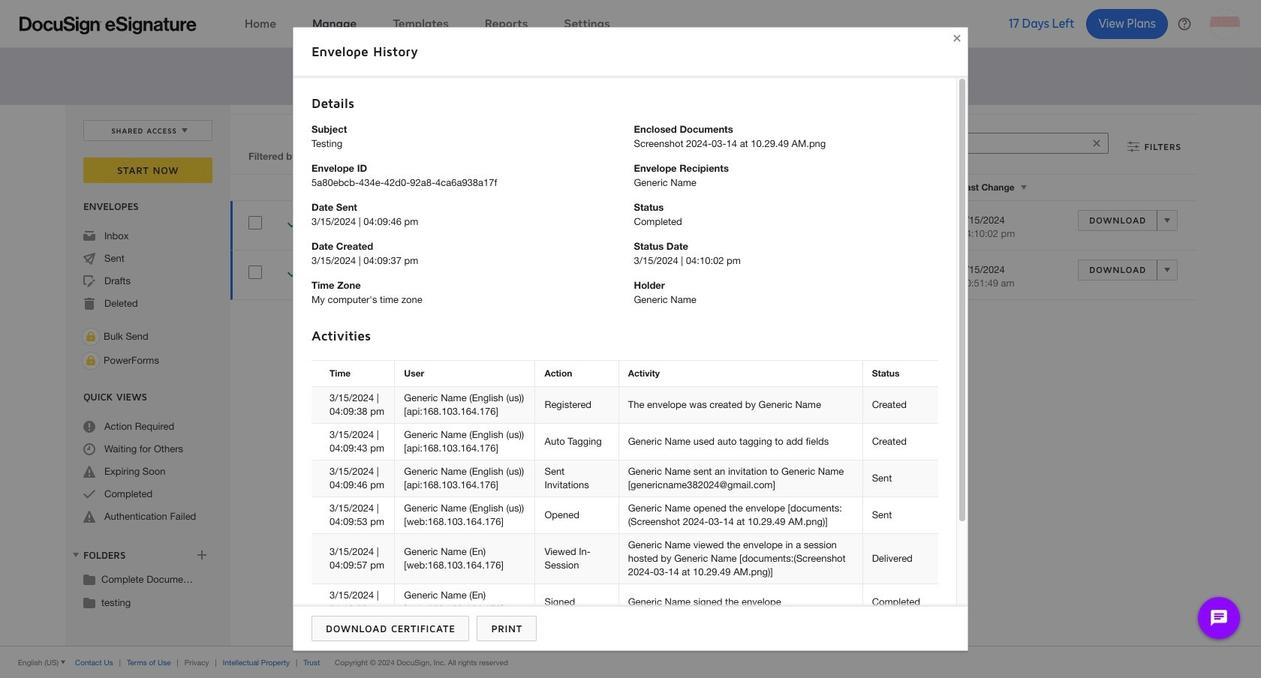 Task type: vqa. For each thing, say whether or not it's contained in the screenshot.
region
no



Task type: describe. For each thing, give the bounding box(es) containing it.
view folders image
[[70, 549, 82, 561]]

sent image
[[83, 253, 95, 265]]

inbox image
[[83, 230, 95, 242]]

2 alert image from the top
[[83, 511, 95, 523]]

clock image
[[83, 444, 95, 456]]

docusign esignature image
[[20, 16, 197, 34]]

completed image
[[288, 218, 300, 232]]

action required image
[[83, 421, 95, 433]]

1 alert image from the top
[[83, 466, 95, 478]]

2 folder image from the top
[[83, 597, 95, 609]]

completed image
[[288, 267, 300, 282]]

lock image
[[82, 328, 100, 346]]



Task type: locate. For each thing, give the bounding box(es) containing it.
alert image
[[83, 466, 95, 478], [83, 511, 95, 523]]

lock image
[[82, 352, 100, 370]]

alert image down clock icon
[[83, 466, 95, 478]]

draft image
[[83, 276, 95, 288]]

trash image
[[83, 298, 95, 310]]

folder image
[[83, 574, 95, 586], [83, 597, 95, 609]]

more info region
[[0, 646, 1261, 679]]

0 vertical spatial alert image
[[83, 466, 95, 478]]

completed image
[[83, 489, 95, 501]]

1 vertical spatial folder image
[[83, 597, 95, 609]]

1 folder image from the top
[[83, 574, 95, 586]]

alert image down completed image
[[83, 511, 95, 523]]

Search Inbox and Folders text field
[[907, 134, 1086, 153]]

1 vertical spatial alert image
[[83, 511, 95, 523]]

0 vertical spatial folder image
[[83, 574, 95, 586]]



